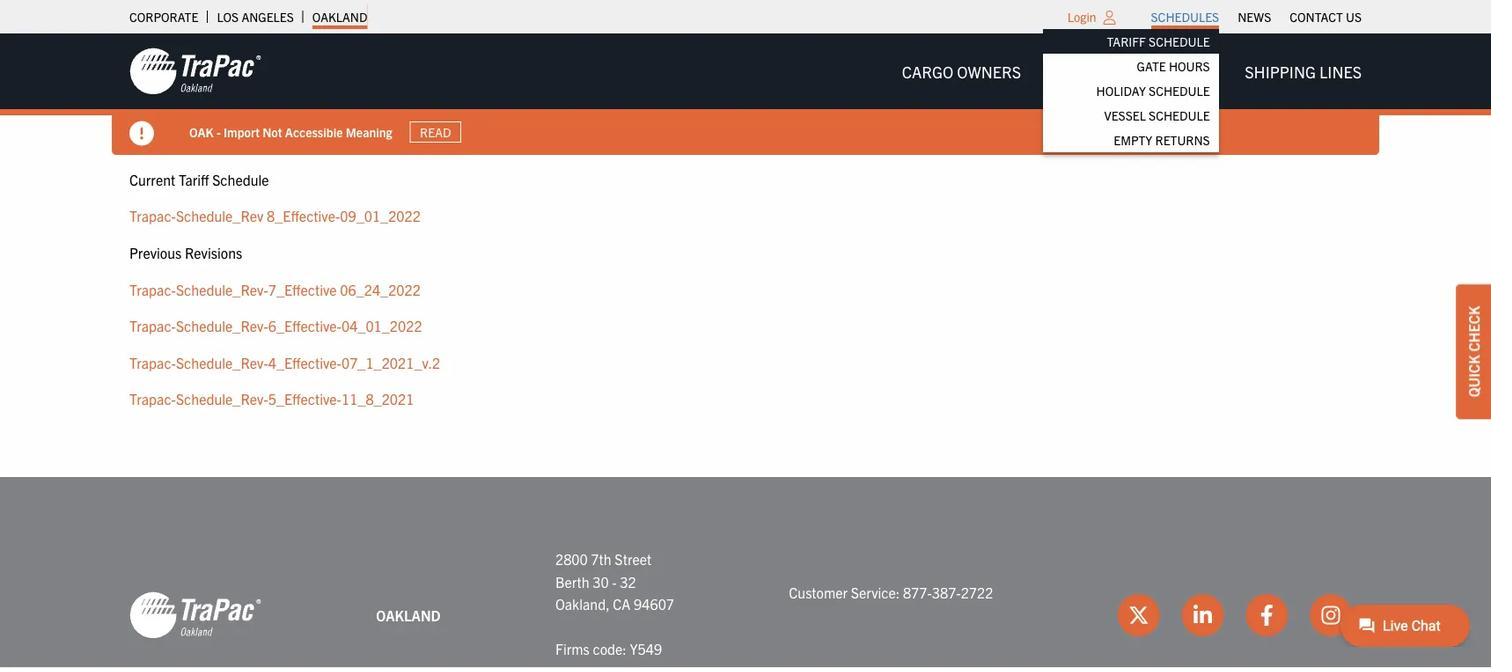 Task type: locate. For each thing, give the bounding box(es) containing it.
-
[[217, 124, 221, 140], [612, 572, 617, 590]]

1 vertical spatial -
[[612, 572, 617, 590]]

2 oakland image from the top
[[129, 591, 261, 640]]

ca
[[613, 595, 631, 613]]

revisions
[[185, 244, 242, 261]]

trapac- for trapac-schedule_rev-7_effective 06_24_2022
[[129, 280, 176, 298]]

0 horizontal spatial tariff
[[179, 170, 209, 188]]

5 trapac- from the top
[[129, 390, 176, 408]]

accessible
[[285, 124, 343, 140]]

schedule
[[1149, 33, 1210, 49], [1149, 83, 1210, 99], [1149, 107, 1210, 123], [212, 170, 269, 188]]

09_01_2022
[[340, 207, 421, 225]]

cargo owners
[[902, 61, 1021, 81]]

login link
[[1068, 9, 1097, 25]]

4_effective-
[[268, 353, 342, 371]]

schedule_rev- down revisions
[[176, 280, 268, 298]]

quick
[[1465, 355, 1483, 397]]

0 vertical spatial tariff
[[1107, 33, 1146, 49]]

menu bar containing cargo owners
[[888, 54, 1376, 89]]

- inside 2800 7th street berth 30 - 32 oakland, ca 94607
[[612, 572, 617, 590]]

- inside banner
[[217, 124, 221, 140]]

tariff inside schedules tariff schedule gate hours holiday schedule vessel schedule empty returns
[[1107, 33, 1146, 49]]

1 vertical spatial tariff
[[179, 170, 209, 188]]

tariff schedule menu item
[[1043, 29, 1220, 54]]

los
[[217, 9, 239, 25]]

y549
[[630, 640, 662, 658]]

street
[[615, 550, 652, 568]]

trucking
[[1049, 61, 1126, 81]]

customer service: 877-387-2722
[[789, 584, 993, 601]]

8_effective-
[[267, 207, 340, 225]]

customer
[[789, 584, 848, 601]]

menu bar
[[1043, 4, 1371, 152], [888, 54, 1376, 89]]

holiday
[[1097, 83, 1146, 99]]

schedule_rev- for 6_effective-
[[176, 317, 268, 334]]

schedule_rev- down trapac-schedule_rev-7_effective 06_24_2022 link
[[176, 317, 268, 334]]

trapac-schedule_rev 8_effective-09_01_2022 link
[[129, 207, 421, 225]]

schedule_rev- down trapac-schedule_rev-4_effective-07_1_2021_v.2 link at the left of page
[[176, 390, 268, 408]]

quick check link
[[1456, 284, 1491, 419]]

oak - import not accessible meaning
[[189, 124, 392, 140]]

quick check
[[1465, 306, 1483, 397]]

light image
[[1104, 11, 1116, 25]]

schedule_rev- for 5_effective-
[[176, 390, 268, 408]]

trapac-schedule_rev-4_effective-07_1_2021_v.2 link
[[129, 353, 440, 371]]

0 vertical spatial oakland
[[312, 9, 368, 25]]

2 trapac- from the top
[[129, 280, 176, 298]]

banner containing cargo owners
[[0, 33, 1491, 155]]

schedule_rev- up trapac-schedule_rev-5_effective-11_8_2021
[[176, 353, 268, 371]]

service:
[[851, 584, 900, 601]]

4 schedule_rev- from the top
[[176, 390, 268, 408]]

lines
[[1320, 61, 1362, 81]]

oakland link
[[312, 4, 368, 29]]

check
[[1465, 306, 1483, 352]]

trapac- for trapac-schedule_rev 8_effective-09_01_2022
[[129, 207, 176, 225]]

- right 30
[[612, 572, 617, 590]]

import
[[224, 124, 260, 140]]

trapac-schedule_rev-6_effective-04_01_2022
[[129, 317, 422, 334]]

tariff for schedules
[[1107, 33, 1146, 49]]

11_8_2021
[[342, 390, 414, 408]]

trucking companies
[[1049, 61, 1217, 81]]

schedule_rev-
[[176, 280, 268, 298], [176, 317, 268, 334], [176, 353, 268, 371], [176, 390, 268, 408]]

us
[[1346, 9, 1362, 25]]

1 vertical spatial oakland
[[376, 606, 441, 624]]

main content
[[112, 168, 1380, 424]]

oakland image for footer containing 2800 7th street
[[129, 591, 261, 640]]

877-
[[903, 584, 932, 601]]

7th
[[591, 550, 612, 568]]

banner
[[0, 33, 1491, 155]]

0 vertical spatial oakland image
[[129, 47, 261, 96]]

oakland image
[[129, 47, 261, 96], [129, 591, 261, 640]]

30
[[593, 572, 609, 590]]

1 horizontal spatial tariff
[[1107, 33, 1146, 49]]

trapac-schedule_rev-6_effective-04_01_2022 link
[[129, 317, 422, 334]]

6_effective-
[[268, 317, 342, 334]]

oakland image inside banner
[[129, 47, 261, 96]]

oakland image inside footer
[[129, 591, 261, 640]]

0 vertical spatial -
[[217, 124, 221, 140]]

trapac-
[[129, 207, 176, 225], [129, 280, 176, 298], [129, 317, 176, 334], [129, 353, 176, 371], [129, 390, 176, 408]]

menu
[[1043, 29, 1220, 152]]

tariff schedule link
[[1043, 29, 1220, 54]]

07_1_2021_v.2
[[342, 353, 440, 371]]

tariff up 'gate hours' link
[[1107, 33, 1146, 49]]

meaning
[[346, 124, 392, 140]]

los angeles link
[[217, 4, 294, 29]]

trapac-schedule_rev-7_effective 06_24_2022
[[129, 280, 421, 298]]

cargo
[[902, 61, 954, 81]]

oakland
[[312, 9, 368, 25], [376, 606, 441, 624]]

- right oak
[[217, 124, 221, 140]]

corporate
[[129, 9, 198, 25]]

solid image
[[129, 121, 154, 146]]

current tariff schedule
[[129, 170, 269, 188]]

angeles
[[242, 9, 294, 25]]

tariff
[[1107, 33, 1146, 49], [179, 170, 209, 188]]

0 horizontal spatial -
[[217, 124, 221, 140]]

2 schedule_rev- from the top
[[176, 317, 268, 334]]

tariff right current
[[179, 170, 209, 188]]

schedules link
[[1151, 4, 1220, 29]]

owners
[[957, 61, 1021, 81]]

3 schedule_rev- from the top
[[176, 353, 268, 371]]

code:
[[593, 640, 627, 658]]

1 horizontal spatial oakland
[[376, 606, 441, 624]]

footer
[[0, 477, 1491, 668]]

1 oakland image from the top
[[129, 47, 261, 96]]

news link
[[1238, 4, 1272, 29]]

schedule_rev- for 7_effective
[[176, 280, 268, 298]]

1 trapac- from the top
[[129, 207, 176, 225]]

schedule down schedules
[[1149, 33, 1210, 49]]

contact
[[1290, 9, 1343, 25]]

1 vertical spatial oakland image
[[129, 591, 261, 640]]

schedules menu item
[[1043, 4, 1220, 152]]

4 trapac- from the top
[[129, 353, 176, 371]]

2722
[[961, 584, 993, 601]]

387-
[[932, 584, 961, 601]]

1 horizontal spatial -
[[612, 572, 617, 590]]

los angeles
[[217, 9, 294, 25]]

schedule up schedule_rev at the top left
[[212, 170, 269, 188]]

1 schedule_rev- from the top
[[176, 280, 268, 298]]

94607
[[634, 595, 674, 613]]

3 trapac- from the top
[[129, 317, 176, 334]]



Task type: describe. For each thing, give the bounding box(es) containing it.
menu containing tariff schedule
[[1043, 29, 1220, 152]]

04_01_2022
[[342, 317, 422, 334]]

oakland,
[[555, 595, 610, 613]]

trapac- for trapac-schedule_rev-5_effective-11_8_2021
[[129, 390, 176, 408]]

read link
[[410, 121, 461, 143]]

shipping lines
[[1245, 61, 1362, 81]]

trucking companies link
[[1035, 54, 1231, 89]]

oakland image for banner containing cargo owners
[[129, 47, 261, 96]]

empty returns link
[[1043, 128, 1220, 152]]

contact us link
[[1290, 4, 1362, 29]]

login
[[1068, 9, 1097, 25]]

corporate link
[[129, 4, 198, 29]]

trapac-schedule_rev-5_effective-11_8_2021
[[129, 390, 414, 408]]

trapac-schedule_rev 8_effective-09_01_2022
[[129, 207, 421, 225]]

oak
[[189, 124, 214, 140]]

5_effective-
[[268, 390, 342, 408]]

menu bar containing schedules tariff schedule gate hours holiday schedule vessel schedule empty returns
[[1043, 4, 1371, 152]]

06_24_2022
[[340, 280, 421, 298]]

32
[[620, 572, 636, 590]]

previous
[[129, 244, 182, 261]]

gate hours link
[[1043, 54, 1220, 78]]

firms
[[555, 640, 590, 658]]

companies
[[1130, 61, 1217, 81]]

tariff for current
[[179, 170, 209, 188]]

footer containing 2800 7th street
[[0, 477, 1491, 668]]

empty
[[1114, 132, 1153, 148]]

vessel schedule link
[[1043, 103, 1220, 128]]

vessel
[[1104, 107, 1146, 123]]

hours
[[1169, 58, 1210, 74]]

not
[[263, 124, 282, 140]]

returns
[[1156, 132, 1210, 148]]

main content containing current tariff schedule
[[112, 168, 1380, 424]]

berth
[[555, 572, 590, 590]]

holiday schedule link
[[1043, 78, 1220, 103]]

trapac-schedule_rev-7_effective 06_24_2022 link
[[129, 280, 421, 298]]

news
[[1238, 9, 1272, 25]]

schedule_rev- for 4_effective-
[[176, 353, 268, 371]]

trapac- for trapac-schedule_rev-6_effective-04_01_2022
[[129, 317, 176, 334]]

schedule down companies
[[1149, 83, 1210, 99]]

7_effective
[[268, 280, 337, 298]]

schedules
[[1151, 9, 1220, 25]]

trapac-schedule_rev-4_effective-07_1_2021_v.2
[[129, 353, 440, 371]]

shipping lines link
[[1231, 54, 1376, 89]]

schedule_rev
[[176, 207, 264, 225]]

0 horizontal spatial oakland
[[312, 9, 368, 25]]

schedules tariff schedule gate hours holiday schedule vessel schedule empty returns
[[1097, 9, 1220, 148]]

2800
[[555, 550, 588, 568]]

2800 7th street berth 30 - 32 oakland, ca 94607
[[555, 550, 674, 613]]

read
[[420, 124, 451, 140]]

schedule up returns
[[1149, 107, 1210, 123]]

trapac- for trapac-schedule_rev-4_effective-07_1_2021_v.2
[[129, 353, 176, 371]]

current
[[129, 170, 175, 188]]

gate
[[1137, 58, 1166, 74]]

menu bar inside banner
[[888, 54, 1376, 89]]

trapac-schedule_rev-5_effective-11_8_2021 link
[[129, 390, 414, 408]]

shipping
[[1245, 61, 1316, 81]]

previous revisions
[[129, 244, 242, 261]]

contact us
[[1290, 9, 1362, 25]]

firms code:  y549
[[555, 640, 662, 658]]

cargo owners link
[[888, 54, 1035, 89]]



Task type: vqa. For each thing, say whether or not it's contained in the screenshot.
In-
no



